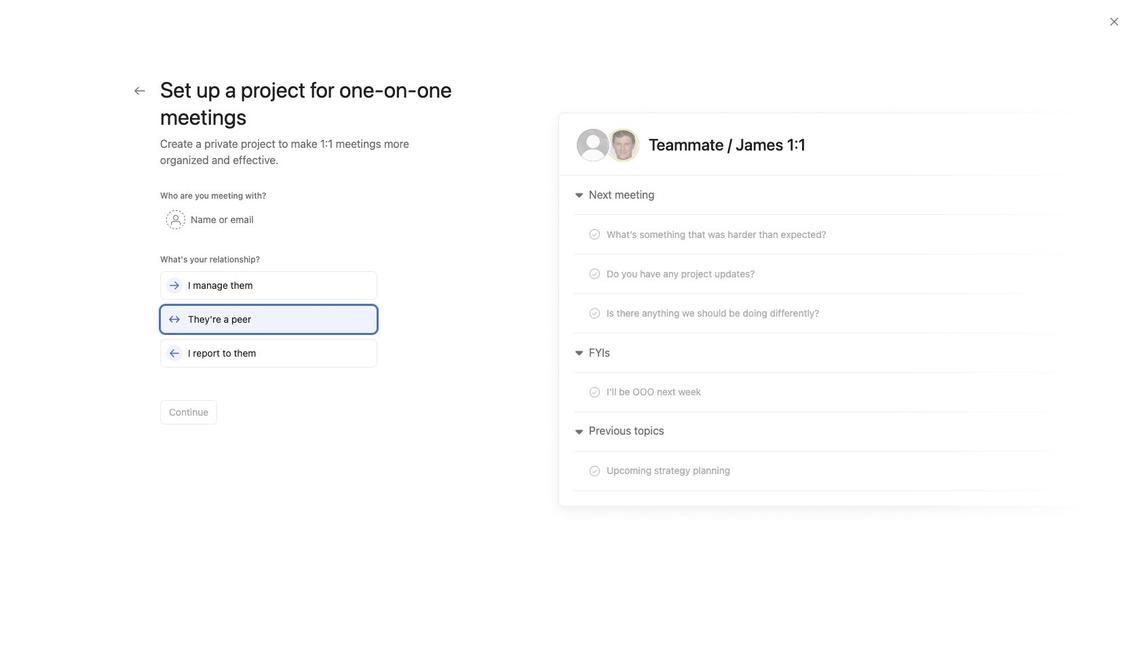 Task type: describe. For each thing, give the bounding box(es) containing it.
go back image
[[134, 86, 145, 96]]

mark complete image for 2nd mark complete option from the bottom
[[254, 341, 270, 357]]

mark complete image for 1st mark complete option from the top of the page
[[254, 292, 270, 308]]

dependencies image
[[254, 267, 270, 284]]



Task type: vqa. For each thing, say whether or not it's contained in the screenshot.
"Go back" icon
yes



Task type: locate. For each thing, give the bounding box(es) containing it.
1 vertical spatial mark complete image
[[254, 341, 270, 357]]

2 mark complete checkbox from the top
[[254, 341, 270, 357]]

3 mark complete checkbox from the top
[[254, 365, 270, 381]]

0 vertical spatial mark complete checkbox
[[254, 292, 270, 308]]

2 mark complete image from the top
[[254, 341, 270, 357]]

2 vertical spatial mark complete checkbox
[[254, 365, 270, 381]]

mark complete image
[[254, 316, 270, 333], [254, 341, 270, 357]]

mark complete image down mark complete checkbox
[[254, 341, 270, 357]]

list box
[[410, 5, 736, 27]]

1 vertical spatial mark complete checkbox
[[254, 341, 270, 357]]

Mark complete checkbox
[[254, 316, 270, 333]]

1 mark complete checkbox from the top
[[254, 292, 270, 308]]

list item
[[240, 288, 1054, 312], [240, 312, 1054, 337], [240, 361, 1054, 386], [240, 386, 1054, 410], [240, 410, 1054, 434], [262, 521, 296, 555], [280, 586, 299, 605]]

mark complete image down dependencies icon
[[254, 292, 270, 308]]

mark complete image for third mark complete option from the top
[[254, 365, 270, 381]]

mark complete image
[[254, 292, 270, 308], [254, 365, 270, 381]]

global element
[[0, 33, 163, 115]]

mark complete image down dependencies icon
[[254, 316, 270, 333]]

1 vertical spatial mark complete image
[[254, 365, 270, 381]]

Mark complete checkbox
[[254, 292, 270, 308], [254, 341, 270, 357], [254, 365, 270, 381]]

0 vertical spatial mark complete image
[[254, 292, 270, 308]]

mark complete image down mark complete checkbox
[[254, 365, 270, 381]]

1 mark complete image from the top
[[254, 292, 270, 308]]

0 vertical spatial mark complete image
[[254, 316, 270, 333]]

2 mark complete image from the top
[[254, 365, 270, 381]]

1 mark complete image from the top
[[254, 316, 270, 333]]

mark complete image for mark complete checkbox
[[254, 316, 270, 333]]

close image
[[1109, 16, 1120, 27], [1109, 16, 1120, 27]]

this is a preview of your project image
[[546, 103, 1097, 523]]



